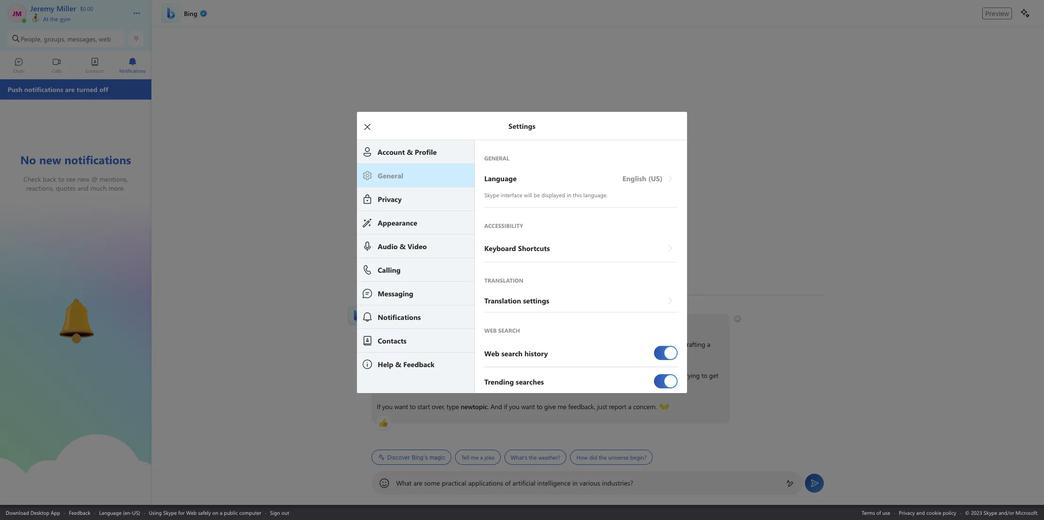 Task type: describe. For each thing, give the bounding box(es) containing it.
newtopic
[[461, 402, 488, 411]]

out
[[282, 509, 289, 516]]

how inside button
[[577, 454, 588, 461]]

desktop
[[30, 509, 49, 516]]

vegan
[[493, 340, 510, 349]]

wednesday, november 8, 2023 heading
[[372, 284, 825, 301]]

like
[[460, 340, 470, 349]]

i inside ask me any type of question, like finding vegan restaurants in cambridge, itinerary for your trip to europe or drafting a story for curious kids. in groups, remember to mention me with @bing. i'm an ai preview, so i'm still learning. sometimes i might say something weird. don't get mad at me, i'm just trying to get better! if you want to start over, type
[[517, 371, 519, 380]]

want inside ask me any type of question, like finding vegan restaurants in cambridge, itinerary for your trip to europe or drafting a story for curious kids. in groups, remember to mention me with @bing. i'm an ai preview, so i'm still learning. sometimes i might say something weird. don't get mad at me, i'm just trying to get better! if you want to start over, type
[[395, 402, 408, 411]]

the for at
[[50, 15, 58, 23]]

use
[[883, 509, 891, 516]]

privacy
[[900, 509, 916, 516]]

using
[[149, 509, 162, 516]]

mad
[[628, 371, 641, 380]]

in
[[439, 350, 444, 359]]

still
[[447, 371, 456, 380]]

artificial
[[513, 479, 536, 488]]

to left "give"
[[537, 402, 543, 411]]

are
[[414, 479, 423, 488]]

0 vertical spatial for
[[611, 340, 619, 349]]

this
[[391, 319, 401, 328]]

intelligence
[[538, 479, 571, 488]]

1 horizontal spatial you
[[469, 319, 479, 328]]

cookie
[[927, 509, 942, 516]]

what's
[[511, 454, 528, 461]]

universe
[[609, 454, 629, 461]]

remember
[[469, 350, 498, 359]]

ai
[[396, 371, 402, 380]]

2 horizontal spatial you
[[509, 402, 520, 411]]

something
[[550, 371, 580, 380]]

me right "give"
[[558, 402, 567, 411]]

today?
[[481, 319, 500, 328]]

you inside ask me any type of question, like finding vegan restaurants in cambridge, itinerary for your trip to europe or drafting a story for curious kids. in groups, remember to mention me with @bing. i'm an ai preview, so i'm still learning. sometimes i might say something weird. don't get mad at me, i'm just trying to get better! if you want to start over, type
[[382, 402, 393, 411]]

me,
[[650, 371, 660, 380]]

(en-
[[123, 509, 132, 516]]

to down vegan
[[500, 350, 506, 359]]

drafting
[[683, 340, 706, 349]]

various
[[580, 479, 601, 488]]

web
[[99, 34, 111, 43]]

at
[[642, 371, 648, 380]]

itinerary
[[586, 340, 609, 349]]

a right on
[[220, 509, 223, 516]]

trying
[[684, 371, 700, 380]]

at the gym
[[42, 15, 71, 23]]

an
[[388, 371, 394, 380]]

2 want from the left
[[522, 402, 535, 411]]

a inside ask me any type of question, like finding vegan restaurants in cambridge, itinerary for your trip to europe or drafting a story for curious kids. in groups, remember to mention me with @bing. i'm an ai preview, so i'm still learning. sometimes i might say something weird. don't get mad at me, i'm just trying to get better! if you want to start over, type
[[708, 340, 711, 349]]

give
[[545, 402, 556, 411]]

sign out
[[270, 509, 289, 516]]

download
[[6, 509, 29, 516]]

question,
[[433, 340, 459, 349]]

terms
[[862, 509, 876, 516]]

1 i'm from the left
[[377, 371, 386, 380]]

say
[[539, 371, 548, 380]]

bell
[[47, 295, 59, 305]]

your
[[621, 340, 633, 349]]

terms of use
[[862, 509, 891, 516]]

2 vertical spatial for
[[178, 509, 185, 516]]

privacy and cookie policy link
[[900, 509, 957, 516]]

Web search history checkbox
[[655, 342, 678, 364]]

using skype for web safely on a public computer
[[149, 509, 262, 516]]

is
[[403, 319, 407, 328]]

me left with
[[533, 350, 542, 359]]

to left start
[[410, 402, 416, 411]]

tell me a joke button
[[456, 450, 501, 465]]

if
[[377, 402, 381, 411]]

some
[[425, 479, 440, 488]]

Trending searches checkbox
[[655, 370, 678, 392]]

people, groups, messages, web
[[21, 34, 111, 43]]

trip
[[635, 340, 645, 349]]

the inside how did the universe begin? button
[[599, 454, 607, 461]]

preview,
[[404, 371, 427, 380]]

over,
[[432, 402, 445, 411]]

1 horizontal spatial of
[[505, 479, 511, 488]]

people, groups, messages, web button
[[8, 30, 125, 47]]

at
[[43, 15, 49, 23]]

what are some practical applications of artificial intelligence in various industries?
[[396, 479, 634, 488]]

people,
[[21, 34, 42, 43]]

sign out link
[[270, 509, 289, 516]]

cambridge,
[[552, 340, 584, 349]]

to right trying
[[702, 371, 708, 380]]

1 vertical spatial for
[[393, 350, 401, 359]]

report
[[609, 402, 627, 411]]

2 i'm from the left
[[437, 371, 445, 380]]

what
[[396, 479, 412, 488]]

might
[[521, 371, 537, 380]]



Task type: vqa. For each thing, say whether or not it's contained in the screenshot.
What's the weather? BUTTON
yes



Task type: locate. For each thing, give the bounding box(es) containing it.
general dialog
[[357, 112, 702, 396]]

1 horizontal spatial just
[[672, 371, 682, 380]]

@bing.
[[557, 350, 578, 359]]

0 horizontal spatial i
[[452, 319, 453, 328]]

groups, down the at the gym
[[44, 34, 66, 43]]

joke
[[485, 454, 495, 461]]

weather?
[[539, 454, 561, 461]]

just left report
[[598, 402, 608, 411]]

0 horizontal spatial of
[[425, 340, 431, 349]]

1 get from the left
[[617, 371, 626, 380]]

just
[[672, 371, 682, 380], [598, 402, 608, 411]]

type up curious
[[411, 340, 424, 349]]

help
[[455, 319, 467, 328]]

1 vertical spatial of
[[505, 479, 511, 488]]

2 vertical spatial of
[[877, 509, 882, 516]]

how left did
[[577, 454, 588, 461]]

type
[[411, 340, 424, 349], [447, 402, 459, 411]]

just inside ask me any type of question, like finding vegan restaurants in cambridge, itinerary for your trip to europe or drafting a story for curious kids. in groups, remember to mention me with @bing. i'm an ai preview, so i'm still learning. sometimes i might say something weird. don't get mad at me, i'm just trying to get better! if you want to start over, type
[[672, 371, 682, 380]]

get left mad
[[617, 371, 626, 380]]

tell
[[462, 454, 470, 461]]

1 vertical spatial just
[[598, 402, 608, 411]]

magic
[[430, 454, 446, 461]]

europe
[[654, 340, 674, 349]]

Type a message text field
[[396, 479, 779, 488]]

0 vertical spatial of
[[425, 340, 431, 349]]

weird.
[[582, 371, 598, 380]]

want left start
[[395, 402, 408, 411]]

i right the can
[[452, 319, 453, 328]]

1 horizontal spatial get
[[710, 371, 719, 380]]

i'm right so
[[437, 371, 445, 380]]

0 horizontal spatial get
[[617, 371, 626, 380]]

feedback,
[[569, 402, 596, 411]]

us)
[[132, 509, 140, 516]]

0 horizontal spatial just
[[598, 402, 608, 411]]

if
[[504, 402, 508, 411]]

type right over,
[[447, 402, 459, 411]]

mention
[[508, 350, 531, 359]]

1 horizontal spatial for
[[393, 350, 401, 359]]

2 horizontal spatial for
[[611, 340, 619, 349]]

me left any
[[389, 340, 398, 349]]

!
[[422, 319, 424, 328]]

in up with
[[545, 340, 550, 349]]

want left "give"
[[522, 402, 535, 411]]

language (en-us) link
[[99, 509, 140, 516]]

0 horizontal spatial for
[[178, 509, 185, 516]]

discover
[[387, 454, 410, 461]]

1 horizontal spatial how
[[577, 454, 588, 461]]

9:24
[[386, 306, 396, 313]]

1 horizontal spatial groups,
[[446, 350, 467, 359]]

did
[[590, 454, 598, 461]]

hey, this is bing ! how can i help you today?
[[377, 319, 502, 328]]

0 vertical spatial groups,
[[44, 34, 66, 43]]

the right the what's
[[529, 454, 537, 461]]

a right drafting
[[708, 340, 711, 349]]

using skype for web safely on a public computer link
[[149, 509, 262, 516]]

for right "story"
[[393, 350, 401, 359]]

the for what's
[[529, 454, 537, 461]]

privacy and cookie policy
[[900, 509, 957, 516]]

can
[[440, 319, 450, 328]]

i left might
[[517, 371, 519, 380]]

1 vertical spatial type
[[447, 402, 459, 411]]

how did the universe begin? button
[[571, 450, 653, 465]]

just left trying
[[672, 371, 682, 380]]

a inside button
[[480, 454, 483, 461]]

0 horizontal spatial you
[[382, 402, 393, 411]]

me right tell on the left
[[471, 454, 479, 461]]

0 horizontal spatial want
[[395, 402, 408, 411]]

groups,
[[44, 34, 66, 43], [446, 350, 467, 359]]

how did the universe begin?
[[577, 454, 647, 461]]

bing, 9:24 am
[[372, 306, 407, 313]]

how right !
[[425, 319, 438, 328]]

any
[[400, 340, 410, 349]]

ask me any type of question, like finding vegan restaurants in cambridge, itinerary for your trip to europe or drafting a story for curious kids. in groups, remember to mention me with @bing. i'm an ai preview, so i'm still learning. sometimes i might say something weird. don't get mad at me, i'm just trying to get better! if you want to start over, type
[[377, 340, 721, 411]]

0 horizontal spatial type
[[411, 340, 424, 349]]

the inside the at the gym button
[[50, 15, 58, 23]]

0 vertical spatial just
[[672, 371, 682, 380]]

finding
[[472, 340, 491, 349]]

download desktop app
[[6, 509, 60, 516]]

better!
[[377, 381, 396, 390]]

sometimes
[[484, 371, 515, 380]]

practical
[[442, 479, 467, 488]]

i'm
[[377, 371, 386, 380], [437, 371, 445, 380], [662, 371, 670, 380]]

what's the weather?
[[511, 454, 561, 461]]

1 vertical spatial how
[[577, 454, 588, 461]]

(smileeyes)
[[502, 319, 533, 328]]

gym
[[60, 15, 71, 23]]

language (en-us)
[[99, 509, 140, 516]]

0 horizontal spatial in
[[545, 340, 550, 349]]

the right at
[[50, 15, 58, 23]]

or
[[676, 340, 682, 349]]

sign
[[270, 509, 280, 516]]

and
[[491, 402, 502, 411]]

preview
[[986, 9, 1010, 17]]

2 horizontal spatial of
[[877, 509, 882, 516]]

0 vertical spatial i
[[452, 319, 453, 328]]

3 i'm from the left
[[662, 371, 670, 380]]

1 horizontal spatial i
[[517, 371, 519, 380]]

of up kids.
[[425, 340, 431, 349]]

get
[[617, 371, 626, 380], [710, 371, 719, 380]]

i
[[452, 319, 453, 328], [517, 371, 519, 380]]

hey,
[[377, 319, 389, 328]]

safely
[[198, 509, 211, 516]]

2 horizontal spatial i'm
[[662, 371, 670, 380]]

start
[[418, 402, 430, 411]]

i'm left an
[[377, 371, 386, 380]]

messages,
[[67, 34, 97, 43]]

get right trying
[[710, 371, 719, 380]]

1 horizontal spatial the
[[529, 454, 537, 461]]

1 want from the left
[[395, 402, 408, 411]]

curious
[[403, 350, 423, 359]]

of inside ask me any type of question, like finding vegan restaurants in cambridge, itinerary for your trip to europe or drafting a story for curious kids. in groups, remember to mention me with @bing. i'm an ai preview, so i'm still learning. sometimes i might say something weird. don't get mad at me, i'm just trying to get better! if you want to start over, type
[[425, 340, 431, 349]]

ask
[[377, 340, 387, 349]]

app
[[51, 509, 60, 516]]

a left 'joke'
[[480, 454, 483, 461]]

0 horizontal spatial i'm
[[377, 371, 386, 380]]

discover bing's magic
[[387, 454, 446, 461]]

0 vertical spatial in
[[545, 340, 550, 349]]

me inside tell me a joke button
[[471, 454, 479, 461]]

0 vertical spatial type
[[411, 340, 424, 349]]

language
[[99, 509, 122, 516]]

of
[[425, 340, 431, 349], [505, 479, 511, 488], [877, 509, 882, 516]]

learning.
[[458, 371, 482, 380]]

with
[[544, 350, 556, 359]]

1 vertical spatial in
[[573, 479, 578, 488]]

for
[[611, 340, 619, 349], [393, 350, 401, 359], [178, 509, 185, 516]]

to
[[646, 340, 652, 349], [500, 350, 506, 359], [702, 371, 708, 380], [410, 402, 416, 411], [537, 402, 543, 411]]

(openhands)
[[660, 402, 696, 411]]

on
[[213, 509, 219, 516]]

tell me a joke
[[462, 454, 495, 461]]

2 get from the left
[[710, 371, 719, 380]]

feedback
[[69, 509, 90, 516]]

at the gym button
[[30, 13, 124, 23]]

1 vertical spatial i
[[517, 371, 519, 380]]

1 horizontal spatial in
[[573, 479, 578, 488]]

0 horizontal spatial groups,
[[44, 34, 66, 43]]

in left various
[[573, 479, 578, 488]]

groups, inside button
[[44, 34, 66, 43]]

for left your
[[611, 340, 619, 349]]

0 horizontal spatial how
[[425, 319, 438, 328]]

newtopic . and if you want to give me feedback, just report a concern.
[[461, 402, 659, 411]]

story
[[377, 350, 391, 359]]

0 horizontal spatial the
[[50, 15, 58, 23]]

1 vertical spatial groups,
[[446, 350, 467, 359]]

1 horizontal spatial want
[[522, 402, 535, 411]]

computer
[[239, 509, 262, 516]]

tab list
[[0, 53, 152, 79]]

i'm right me,
[[662, 371, 670, 380]]

a right report
[[629, 402, 632, 411]]

feedback link
[[69, 509, 90, 516]]

.
[[488, 402, 489, 411]]

the right did
[[599, 454, 607, 461]]

download desktop app link
[[6, 509, 60, 516]]

0 vertical spatial how
[[425, 319, 438, 328]]

don't
[[600, 371, 615, 380]]

in inside ask me any type of question, like finding vegan restaurants in cambridge, itinerary for your trip to europe or drafting a story for curious kids. in groups, remember to mention me with @bing. i'm an ai preview, so i'm still learning. sometimes i might say something weird. don't get mad at me, i'm just trying to get better! if you want to start over, type
[[545, 340, 550, 349]]

2 horizontal spatial the
[[599, 454, 607, 461]]

how
[[425, 319, 438, 328], [577, 454, 588, 461]]

to right trip
[[646, 340, 652, 349]]

begin?
[[631, 454, 647, 461]]

bing
[[409, 319, 422, 328]]

1 horizontal spatial i'm
[[437, 371, 445, 380]]

groups, inside ask me any type of question, like finding vegan restaurants in cambridge, itinerary for your trip to europe or drafting a story for curious kids. in groups, remember to mention me with @bing. i'm an ai preview, so i'm still learning. sometimes i might say something weird. don't get mad at me, i'm just trying to get better! if you want to start over, type
[[446, 350, 467, 359]]

groups, down like
[[446, 350, 467, 359]]

of left use
[[877, 509, 882, 516]]

applications
[[469, 479, 504, 488]]

of left artificial
[[505, 479, 511, 488]]

for left web
[[178, 509, 185, 516]]

the inside the what's the weather? button
[[529, 454, 537, 461]]

1 horizontal spatial type
[[447, 402, 459, 411]]

concern.
[[634, 402, 658, 411]]



